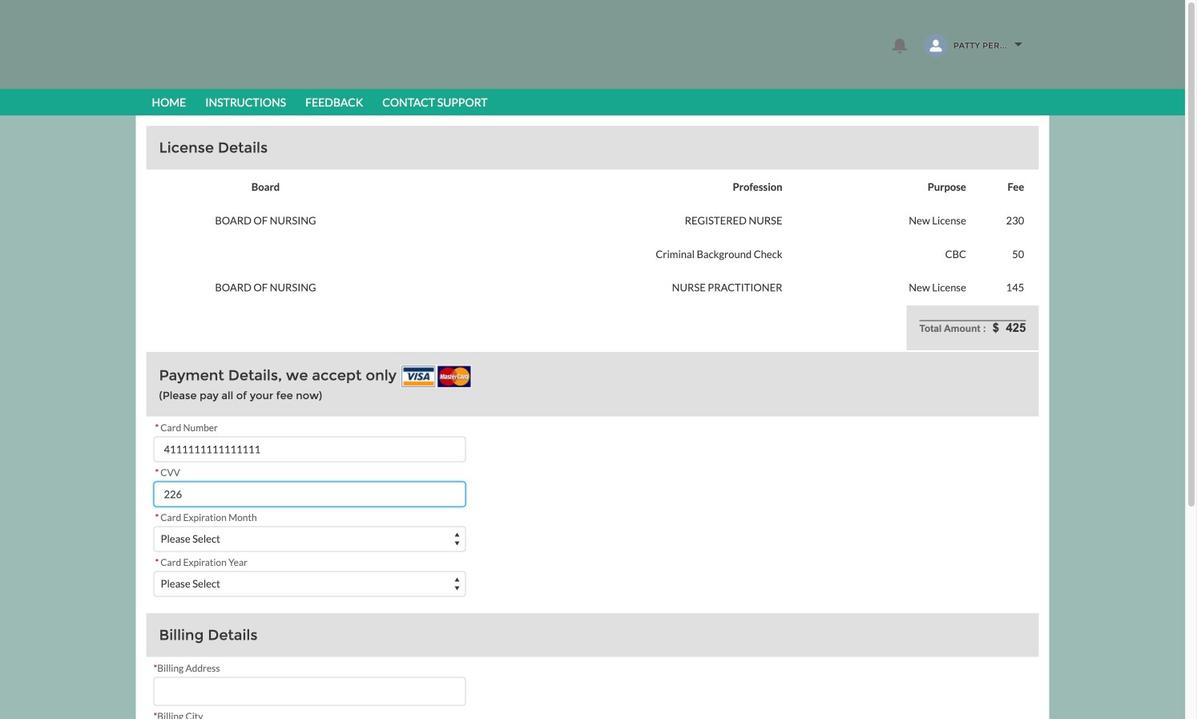Task type: vqa. For each thing, say whether or not it's contained in the screenshot.
'menu' within banner
yes



Task type: describe. For each thing, give the bounding box(es) containing it.
1 vertical spatial banner
[[146, 351, 1040, 417]]



Task type: locate. For each thing, give the bounding box(es) containing it.
None text field
[[154, 436, 466, 462], [154, 481, 466, 507], [154, 677, 466, 706], [154, 436, 466, 462], [154, 481, 466, 507], [154, 677, 466, 706]]

menu
[[142, 89, 1044, 115]]

banner
[[0, 0, 1186, 115], [146, 351, 1040, 417]]

patty persimmon image
[[924, 34, 948, 58]]

0 vertical spatial banner
[[0, 0, 1186, 115]]

main content
[[136, 115, 1050, 719]]



